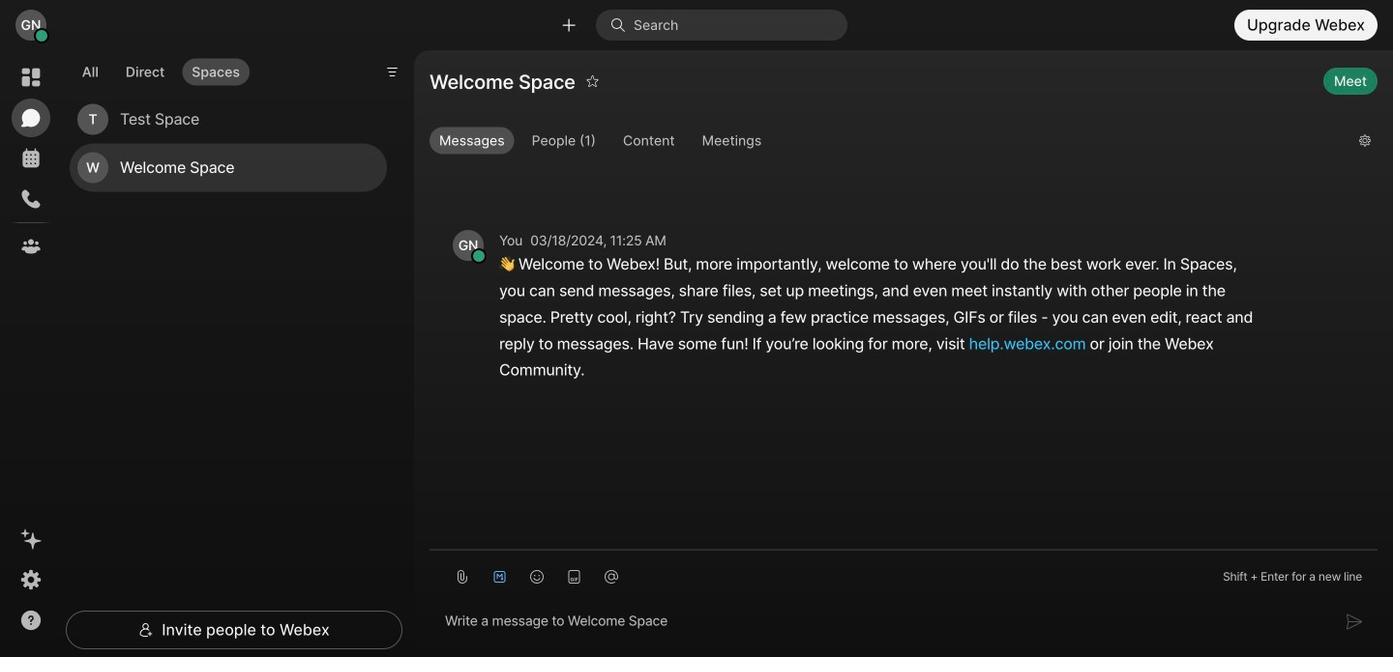 Task type: vqa. For each thing, say whether or not it's contained in the screenshot.
Test Space list item
yes



Task type: locate. For each thing, give the bounding box(es) containing it.
test space list item
[[70, 95, 387, 144]]

tab list
[[68, 47, 254, 91]]

navigation
[[0, 50, 62, 658]]

group
[[430, 127, 1344, 159]]



Task type: describe. For each thing, give the bounding box(es) containing it.
welcome space list item
[[70, 144, 387, 192]]

webex tab list
[[12, 58, 50, 266]]

message composer toolbar element
[[430, 551, 1378, 596]]



